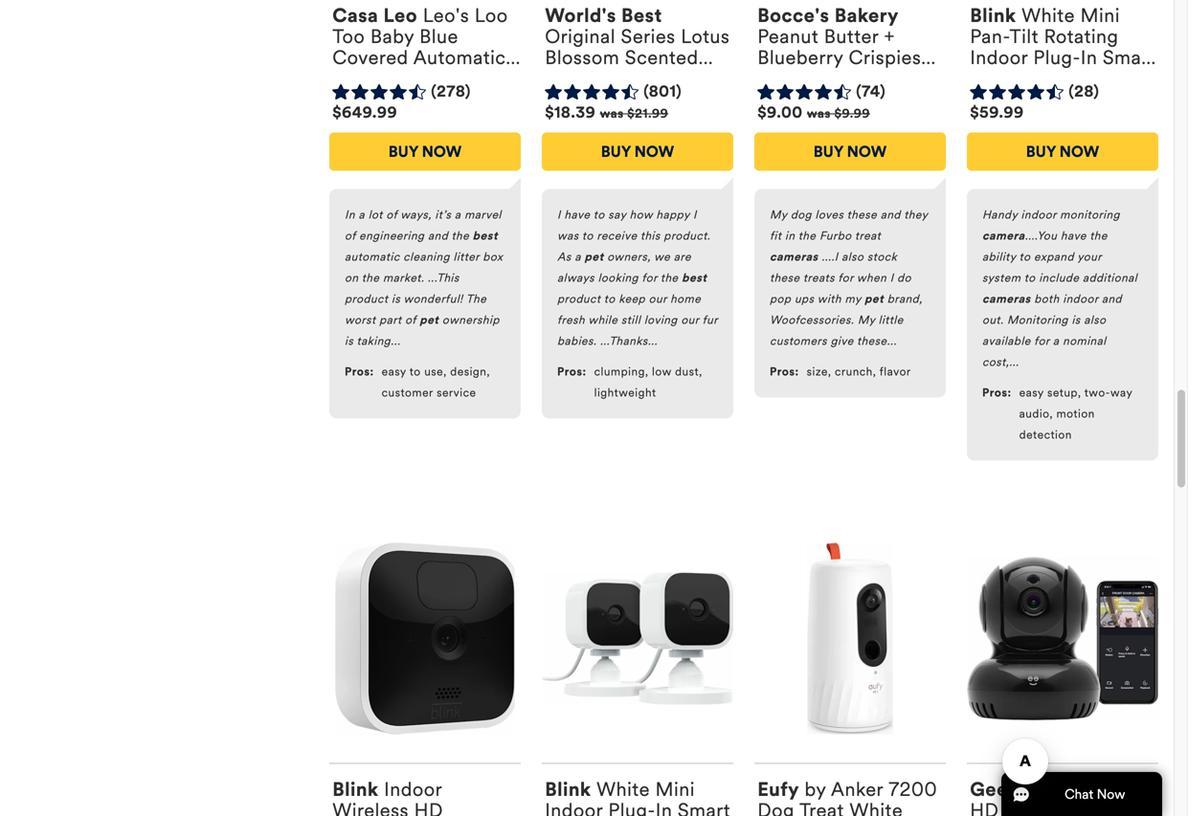 Task type: vqa. For each thing, say whether or not it's contained in the screenshot.
available
yes



Task type: locate. For each thing, give the bounding box(es) containing it.
4 buy from the left
[[1026, 142, 1056, 161]]

0 vertical spatial have
[[564, 208, 590, 222]]

ownership
[[442, 313, 500, 327]]

looking
[[598, 271, 639, 285]]

indoor
[[1021, 208, 1057, 222], [1063, 292, 1099, 306]]

cameras inside "....you have the ability to expand your system to include additional cameras"
[[982, 292, 1031, 306]]

2 vertical spatial of
[[405, 313, 416, 327]]

1 buy now from the left
[[389, 142, 462, 161]]

litter
[[453, 250, 480, 264]]

indoor inside handy indoor monitoring camera
[[1021, 208, 1057, 222]]

was inside $18.39 was $21.99
[[600, 106, 624, 121]]

0 vertical spatial and
[[881, 208, 901, 222]]

i
[[557, 208, 561, 222], [693, 208, 697, 222], [890, 271, 894, 285]]

0 vertical spatial these
[[847, 208, 877, 222]]

treat
[[855, 229, 881, 243]]

we
[[654, 250, 670, 264]]

buy down $18.39 was $21.99
[[601, 142, 631, 161]]

4 buy now from the left
[[1026, 142, 1100, 161]]

the right in on the top right of the page
[[798, 229, 816, 243]]

buy up handy indoor monitoring camera
[[1026, 142, 1056, 161]]

now for (28)
[[1060, 142, 1100, 161]]

0 vertical spatial also
[[842, 250, 864, 264]]

the
[[451, 229, 469, 243], [798, 229, 816, 243], [1090, 229, 1108, 243], [362, 271, 380, 285], [661, 271, 678, 285]]

2 buy now from the left
[[601, 142, 674, 161]]

our left fur
[[681, 313, 699, 327]]

buy now link up ways, in the top of the page
[[329, 133, 521, 171]]

my inside brand, woofcessories. my little customers give these...
[[858, 313, 875, 327]]

1 horizontal spatial have
[[1061, 229, 1087, 243]]

0 horizontal spatial product
[[345, 292, 388, 306]]

our up loving
[[649, 292, 667, 306]]

lightweight
[[594, 386, 656, 400]]

0 horizontal spatial of
[[345, 229, 356, 243]]

also up nominal
[[1084, 313, 1106, 327]]

for up my
[[838, 271, 854, 285]]

have for the
[[1061, 229, 1087, 243]]

1 vertical spatial cameras
[[982, 292, 1031, 306]]

buy now link for $9.00
[[755, 133, 946, 171]]

0 horizontal spatial have
[[564, 208, 590, 222]]

is down the worst
[[345, 334, 354, 348]]

1 horizontal spatial cameras
[[982, 292, 1031, 306]]

1 vertical spatial and
[[428, 229, 448, 243]]

i have to say how happy i was to receive this product. as a
[[557, 208, 711, 264]]

3 buy now from the left
[[814, 142, 887, 161]]

the inside in a lot of ways, it's a marvel of engineering and the
[[451, 229, 469, 243]]

now down $21.99
[[634, 142, 674, 161]]

0 horizontal spatial cameras
[[770, 250, 818, 264]]

was left $9.99
[[807, 106, 831, 121]]

$59.99
[[970, 103, 1024, 122]]

1 vertical spatial easy
[[1019, 386, 1044, 400]]

2 buy from the left
[[601, 142, 631, 161]]

pet for (278)
[[420, 313, 439, 327]]

2 now from the left
[[634, 142, 674, 161]]

pros: down customers at the right top
[[770, 365, 799, 379]]

also
[[842, 250, 864, 264], [1084, 313, 1106, 327]]

0 vertical spatial of
[[386, 208, 397, 222]]

easy up customer
[[382, 365, 406, 379]]

is up nominal
[[1072, 313, 1081, 327]]

to left use,
[[410, 365, 421, 379]]

1 vertical spatial have
[[1061, 229, 1087, 243]]

2 product from the left
[[557, 292, 601, 306]]

give
[[831, 334, 854, 348]]

is inside 'ownership is taking...'
[[345, 334, 354, 348]]

buy now down '28 reviews' element
[[1026, 142, 1100, 161]]

indoor up ....you
[[1021, 208, 1057, 222]]

(801)
[[644, 82, 682, 101]]

market.
[[383, 271, 424, 285]]

a right it's at the top left of the page
[[455, 208, 461, 222]]

1 horizontal spatial was
[[600, 106, 624, 121]]

indoor down "include"
[[1063, 292, 1099, 306]]

two-
[[1085, 386, 1111, 400]]

easy inside the pros: easy setup, two-way audio, motion detection
[[1019, 386, 1044, 400]]

pros: for $9.00
[[770, 365, 799, 379]]

buy for $59.99
[[1026, 142, 1056, 161]]

$21.99
[[627, 106, 669, 121]]

use,
[[424, 365, 447, 379]]

a inside i have to say how happy i was to receive this product. as a
[[575, 250, 581, 264]]

both
[[1034, 292, 1060, 306]]

best inside owners, we are always looking for the best product to keep our home fresh while still loving our fur babies. ...thanks...
[[682, 271, 707, 285]]

the right on
[[362, 271, 380, 285]]

indoor inside both indoor and out. monitoring is also available for a nominal cost,...
[[1063, 292, 1099, 306]]

pet right my
[[865, 292, 884, 306]]

cameras inside my dog loves these and they fit in the furbo treat cameras
[[770, 250, 818, 264]]

0 horizontal spatial my
[[770, 208, 787, 222]]

and down it's at the top left of the page
[[428, 229, 448, 243]]

...this
[[428, 271, 459, 285]]

my up fit
[[770, 208, 787, 222]]

was up as
[[557, 229, 579, 243]]

cameras for system
[[982, 292, 1031, 306]]

pros: inside pros: clumping, low dust, lightweight
[[557, 365, 587, 379]]

easy for $649.99
[[382, 365, 406, 379]]

1 horizontal spatial is
[[392, 292, 400, 306]]

0 vertical spatial indoor
[[1021, 208, 1057, 222]]

best down "marvel"
[[473, 229, 498, 243]]

2 horizontal spatial i
[[890, 271, 894, 285]]

1 vertical spatial also
[[1084, 313, 1106, 327]]

for for when
[[838, 271, 854, 285]]

our
[[649, 292, 667, 306], [681, 313, 699, 327]]

1 horizontal spatial these
[[847, 208, 877, 222]]

how
[[630, 208, 653, 222]]

pros: inside "pros: easy to use, design, customer service"
[[345, 365, 374, 379]]

dog
[[791, 208, 812, 222]]

pros: down taking...
[[345, 365, 374, 379]]

the
[[466, 292, 487, 306]]

4 now from the left
[[1060, 142, 1100, 161]]

pros: easy to use, design, customer service
[[345, 365, 490, 400]]

these for treat
[[847, 208, 877, 222]]

system
[[982, 271, 1021, 285]]

buy now up ways, in the top of the page
[[389, 142, 462, 161]]

automatic
[[345, 250, 400, 264]]

to right ability
[[1019, 250, 1031, 264]]

my
[[770, 208, 787, 222], [858, 313, 875, 327]]

was inside "$9.00 was $9.99"
[[807, 106, 831, 121]]

buy
[[389, 142, 418, 161], [601, 142, 631, 161], [814, 142, 843, 161], [1026, 142, 1056, 161]]

the inside "....you have the ability to expand your system to include additional cameras"
[[1090, 229, 1108, 243]]

best up home
[[682, 271, 707, 285]]

2 horizontal spatial pet
[[865, 292, 884, 306]]

now down '278 reviews' element
[[422, 142, 462, 161]]

pet for (74)
[[865, 292, 884, 306]]

is up part
[[392, 292, 400, 306]]

to inside owners, we are always looking for the best product to keep our home fresh while still loving our fur babies. ...thanks...
[[604, 292, 615, 306]]

buy now down $9.99
[[814, 142, 887, 161]]

1 vertical spatial my
[[858, 313, 875, 327]]

3 buy from the left
[[814, 142, 843, 161]]

fit
[[770, 229, 782, 243]]

have up your
[[1061, 229, 1087, 243]]

for inside owners, we are always looking for the best product to keep our home fresh while still loving our fur babies. ...thanks...
[[642, 271, 657, 285]]

and inside both indoor and out. monitoring is also available for a nominal cost,...
[[1102, 292, 1122, 306]]

also inside ....i also stock these treats for when i do pop ups with my
[[842, 250, 864, 264]]

the inside owners, we are always looking for the best product to keep our home fresh while still loving our fur babies. ...thanks...
[[661, 271, 678, 285]]

1 horizontal spatial of
[[386, 208, 397, 222]]

2 horizontal spatial is
[[1072, 313, 1081, 327]]

the inside best automatic cleaning litter box on the market. ...this product is wonderful! the worst part of
[[362, 271, 380, 285]]

these up "treat"
[[847, 208, 877, 222]]

0 vertical spatial is
[[392, 292, 400, 306]]

detection
[[1019, 428, 1072, 442]]

while
[[588, 313, 618, 327]]

0 horizontal spatial and
[[428, 229, 448, 243]]

product up the worst
[[345, 292, 388, 306]]

pet
[[585, 250, 604, 264], [865, 292, 884, 306], [420, 313, 439, 327]]

74 reviews element
[[856, 82, 886, 102]]

buy down "$9.00 was $9.99"
[[814, 142, 843, 161]]

indoor for both
[[1063, 292, 1099, 306]]

for
[[642, 271, 657, 285], [838, 271, 854, 285], [1034, 334, 1050, 348]]

and inside in a lot of ways, it's a marvel of engineering and the
[[428, 229, 448, 243]]

pros: inside the pros: easy setup, two-way audio, motion detection
[[982, 386, 1012, 400]]

have
[[564, 208, 590, 222], [1061, 229, 1087, 243]]

$9.00 was $9.99
[[758, 103, 870, 122]]

3 buy now link from the left
[[755, 133, 946, 171]]

1 buy now link from the left
[[329, 133, 521, 171]]

the inside my dog loves these and they fit in the furbo treat cameras
[[798, 229, 816, 243]]

for inside both indoor and out. monitoring is also available for a nominal cost,...
[[1034, 334, 1050, 348]]

also right the ....i
[[842, 250, 864, 264]]

have left say
[[564, 208, 590, 222]]

a right in
[[359, 208, 365, 222]]

available
[[982, 334, 1031, 348]]

and left they
[[881, 208, 901, 222]]

buy now link down $9.99
[[755, 133, 946, 171]]

pros: down cost,...
[[982, 386, 1012, 400]]

0 vertical spatial cameras
[[770, 250, 818, 264]]

do
[[897, 271, 912, 285]]

buy down $649.99
[[389, 142, 418, 161]]

278 reviews element
[[431, 82, 471, 102]]

0 vertical spatial easy
[[382, 365, 406, 379]]

product down always
[[557, 292, 601, 306]]

0 vertical spatial best
[[473, 229, 498, 243]]

i inside ....i also stock these treats for when i do pop ups with my
[[890, 271, 894, 285]]

now for (74)
[[847, 142, 887, 161]]

buy now for $59.99
[[1026, 142, 1100, 161]]

0 horizontal spatial easy
[[382, 365, 406, 379]]

to
[[594, 208, 605, 222], [582, 229, 594, 243], [1019, 250, 1031, 264], [1024, 271, 1036, 285], [604, 292, 615, 306], [410, 365, 421, 379]]

for down we on the top
[[642, 271, 657, 285]]

1 vertical spatial pet
[[865, 292, 884, 306]]

801 reviews element
[[644, 82, 682, 102]]

2 vertical spatial and
[[1102, 292, 1122, 306]]

now down $9.99
[[847, 142, 887, 161]]

cameras for in
[[770, 250, 818, 264]]

1 vertical spatial best
[[682, 271, 707, 285]]

is
[[392, 292, 400, 306], [1072, 313, 1081, 327], [345, 334, 354, 348]]

clumping,
[[594, 365, 649, 379]]

have inside "....you have the ability to expand your system to include additional cameras"
[[1061, 229, 1087, 243]]

1 buy from the left
[[389, 142, 418, 161]]

i left do
[[890, 271, 894, 285]]

1 vertical spatial indoor
[[1063, 292, 1099, 306]]

i up as
[[557, 208, 561, 222]]

cameras down system
[[982, 292, 1031, 306]]

0 horizontal spatial is
[[345, 334, 354, 348]]

to up while
[[604, 292, 615, 306]]

to up both
[[1024, 271, 1036, 285]]

1 horizontal spatial my
[[858, 313, 875, 327]]

buy for $18.39
[[601, 142, 631, 161]]

owners, we are always looking for the best product to keep our home fresh while still loving our fur babies. ...thanks...
[[557, 250, 718, 348]]

1 product from the left
[[345, 292, 388, 306]]

have inside i have to say how happy i was to receive this product. as a
[[564, 208, 590, 222]]

pros:
[[345, 365, 374, 379], [557, 365, 587, 379], [770, 365, 799, 379], [982, 386, 1012, 400]]

and down the "additional"
[[1102, 292, 1122, 306]]

easy
[[382, 365, 406, 379], [1019, 386, 1044, 400]]

0 horizontal spatial our
[[649, 292, 667, 306]]

taking...
[[357, 334, 401, 348]]

handy indoor monitoring camera
[[982, 208, 1120, 243]]

when
[[857, 271, 887, 285]]

buy now link down '28 reviews' element
[[967, 133, 1159, 171]]

for for the
[[642, 271, 657, 285]]

1 horizontal spatial for
[[838, 271, 854, 285]]

these inside my dog loves these and they fit in the furbo treat cameras
[[847, 208, 877, 222]]

these up the pop
[[770, 271, 800, 285]]

now down '28 reviews' element
[[1060, 142, 1100, 161]]

$18.39
[[545, 103, 596, 122]]

for down monitoring
[[1034, 334, 1050, 348]]

buy now link for $59.99
[[967, 133, 1159, 171]]

buy for $9.00
[[814, 142, 843, 161]]

1 horizontal spatial best
[[682, 271, 707, 285]]

best automatic cleaning litter box on the market. ...this product is wonderful! the worst part of
[[345, 229, 503, 327]]

these
[[847, 208, 877, 222], [770, 271, 800, 285]]

also inside both indoor and out. monitoring is also available for a nominal cost,...
[[1084, 313, 1106, 327]]

the up the litter
[[451, 229, 469, 243]]

pros: for $18.39
[[557, 365, 587, 379]]

was left $21.99
[[600, 106, 624, 121]]

pet down wonderful!
[[420, 313, 439, 327]]

0 horizontal spatial best
[[473, 229, 498, 243]]

your
[[1077, 250, 1102, 264]]

buy now for $649.99
[[389, 142, 462, 161]]

1 horizontal spatial and
[[881, 208, 901, 222]]

1 horizontal spatial easy
[[1019, 386, 1044, 400]]

was for $9.00
[[807, 106, 831, 121]]

4 buy now link from the left
[[967, 133, 1159, 171]]

2 horizontal spatial of
[[405, 313, 416, 327]]

the down monitoring
[[1090, 229, 1108, 243]]

easy up audio, on the right of the page
[[1019, 386, 1044, 400]]

and
[[881, 208, 901, 222], [428, 229, 448, 243], [1102, 292, 1122, 306]]

0 horizontal spatial pet
[[420, 313, 439, 327]]

1 horizontal spatial product
[[557, 292, 601, 306]]

on
[[345, 271, 359, 285]]

2 vertical spatial is
[[345, 334, 354, 348]]

i right happy
[[693, 208, 697, 222]]

a down monitoring
[[1053, 334, 1060, 348]]

1 horizontal spatial pet
[[585, 250, 604, 264]]

my up the these...
[[858, 313, 875, 327]]

cameras down in on the top right of the page
[[770, 250, 818, 264]]

buy now link down $21.99
[[542, 133, 734, 171]]

2 buy now link from the left
[[542, 133, 734, 171]]

1 horizontal spatial also
[[1084, 313, 1106, 327]]

28 reviews element
[[1069, 82, 1100, 102]]

1 vertical spatial is
[[1072, 313, 1081, 327]]

fresh
[[557, 313, 585, 327]]

the down we on the top
[[661, 271, 678, 285]]

0 horizontal spatial these
[[770, 271, 800, 285]]

2 horizontal spatial was
[[807, 106, 831, 121]]

buy for $649.99
[[389, 142, 418, 161]]

a
[[359, 208, 365, 222], [455, 208, 461, 222], [575, 250, 581, 264], [1053, 334, 1060, 348]]

easy inside "pros: easy to use, design, customer service"
[[382, 365, 406, 379]]

of down in
[[345, 229, 356, 243]]

pet up always
[[585, 250, 604, 264]]

0 horizontal spatial was
[[557, 229, 579, 243]]

these for ups
[[770, 271, 800, 285]]

pros: down babies. at the top
[[557, 365, 587, 379]]

these inside ....i also stock these treats for when i do pop ups with my
[[770, 271, 800, 285]]

cameras
[[770, 250, 818, 264], [982, 292, 1031, 306]]

of right part
[[405, 313, 416, 327]]

product inside owners, we are always looking for the best product to keep our home fresh while still loving our fur babies. ...thanks...
[[557, 292, 601, 306]]

1 now from the left
[[422, 142, 462, 161]]

of right lot
[[386, 208, 397, 222]]

3 now from the left
[[847, 142, 887, 161]]

a right as
[[575, 250, 581, 264]]

2 horizontal spatial and
[[1102, 292, 1122, 306]]

low
[[652, 365, 672, 379]]

1 horizontal spatial indoor
[[1063, 292, 1099, 306]]

0 horizontal spatial also
[[842, 250, 864, 264]]

stock
[[867, 250, 897, 264]]

it's
[[435, 208, 451, 222]]

buy now down $21.99
[[601, 142, 674, 161]]

0 vertical spatial my
[[770, 208, 787, 222]]

for inside ....i also stock these treats for when i do pop ups with my
[[838, 271, 854, 285]]

1 vertical spatial our
[[681, 313, 699, 327]]

2 horizontal spatial for
[[1034, 334, 1050, 348]]

1 vertical spatial these
[[770, 271, 800, 285]]

0 horizontal spatial indoor
[[1021, 208, 1057, 222]]

was inside i have to say how happy i was to receive this product. as a
[[557, 229, 579, 243]]

2 vertical spatial pet
[[420, 313, 439, 327]]

0 horizontal spatial for
[[642, 271, 657, 285]]



Task type: describe. For each thing, give the bounding box(es) containing it.
owners,
[[607, 250, 651, 264]]

size,
[[807, 365, 832, 379]]

treats
[[803, 271, 835, 285]]

woofcessories.
[[770, 313, 854, 327]]

buy now for $18.39
[[601, 142, 674, 161]]

box
[[483, 250, 503, 264]]

always
[[557, 271, 595, 285]]

my
[[845, 292, 861, 306]]

(74)
[[856, 82, 886, 101]]

....i
[[822, 250, 838, 264]]

....you
[[1025, 229, 1057, 243]]

my dog loves these and they fit in the furbo treat cameras
[[770, 208, 928, 264]]

to inside "pros: easy to use, design, customer service"
[[410, 365, 421, 379]]

marvel
[[464, 208, 502, 222]]

brand,
[[887, 292, 923, 306]]

of inside best automatic cleaning litter box on the market. ...this product is wonderful! the worst part of
[[405, 313, 416, 327]]

(28)
[[1069, 82, 1100, 101]]

$9.00
[[758, 103, 803, 122]]

lot
[[368, 208, 383, 222]]

loves
[[815, 208, 844, 222]]

ups
[[795, 292, 814, 306]]

1 vertical spatial of
[[345, 229, 356, 243]]

to left say
[[594, 208, 605, 222]]

home
[[670, 292, 701, 306]]

pop
[[770, 292, 791, 306]]

my inside my dog loves these and they fit in the furbo treat cameras
[[770, 208, 787, 222]]

ways,
[[401, 208, 432, 222]]

ownership is taking...
[[345, 313, 500, 348]]

have for to
[[564, 208, 590, 222]]

furbo
[[820, 229, 852, 243]]

with
[[818, 292, 842, 306]]

dust,
[[675, 365, 703, 379]]

both indoor and out. monitoring is also available for a nominal cost,...
[[982, 292, 1122, 370]]

flavor
[[880, 365, 911, 379]]

pros: clumping, low dust, lightweight
[[557, 365, 703, 400]]

in a lot of ways, it's a marvel of engineering and the
[[345, 208, 502, 243]]

include
[[1039, 271, 1080, 285]]

is inside best automatic cleaning litter box on the market. ...this product is wonderful! the worst part of
[[392, 292, 400, 306]]

service
[[437, 386, 476, 400]]

customer
[[382, 386, 433, 400]]

(278)
[[431, 82, 471, 101]]

product.
[[664, 229, 711, 243]]

in
[[785, 229, 795, 243]]

a inside both indoor and out. monitoring is also available for a nominal cost,...
[[1053, 334, 1060, 348]]

....i also stock these treats for when i do pop ups with my
[[770, 250, 912, 306]]

crunch,
[[835, 365, 877, 379]]

buy now link for $18.39
[[542, 133, 734, 171]]

this
[[641, 229, 660, 243]]

these...
[[857, 334, 897, 348]]

1 horizontal spatial our
[[681, 313, 699, 327]]

pros: for $59.99
[[982, 386, 1012, 400]]

setup,
[[1048, 386, 1081, 400]]

pros: for $649.99
[[345, 365, 374, 379]]

monitoring
[[1007, 313, 1069, 327]]

engineering
[[359, 229, 425, 243]]

was for $18.39
[[600, 106, 624, 121]]

little
[[879, 313, 904, 327]]

way
[[1111, 386, 1133, 400]]

is inside both indoor and out. monitoring is also available for a nominal cost,...
[[1072, 313, 1081, 327]]

to left 'receive'
[[582, 229, 594, 243]]

brand, woofcessories. my little customers give these...
[[770, 292, 923, 348]]

expand
[[1034, 250, 1074, 264]]

buy now link for $649.99
[[329, 133, 521, 171]]

say
[[608, 208, 626, 222]]

keep
[[619, 292, 646, 306]]

now for (801)
[[634, 142, 674, 161]]

they
[[904, 208, 928, 222]]

pros: size, crunch, flavor
[[770, 365, 911, 379]]

pros: easy setup, two-way audio, motion detection
[[982, 386, 1133, 442]]

...thanks...
[[600, 334, 658, 348]]

are
[[674, 250, 691, 264]]

camera
[[982, 229, 1025, 243]]

cleaning
[[403, 250, 450, 264]]

in
[[345, 208, 355, 222]]

design,
[[450, 365, 490, 379]]

now for (278)
[[422, 142, 462, 161]]

$9.99
[[834, 106, 870, 121]]

loving
[[644, 313, 678, 327]]

0 horizontal spatial i
[[557, 208, 561, 222]]

cost,...
[[982, 355, 1019, 370]]

buy now for $9.00
[[814, 142, 887, 161]]

easy for $59.99
[[1019, 386, 1044, 400]]

best inside best automatic cleaning litter box on the market. ...this product is wonderful! the worst part of
[[473, 229, 498, 243]]

$18.39 was $21.99
[[545, 103, 669, 122]]

nominal
[[1063, 334, 1107, 348]]

still
[[621, 313, 641, 327]]

ability
[[982, 250, 1016, 264]]

motion
[[1057, 407, 1095, 421]]

additional
[[1083, 271, 1138, 285]]

wonderful!
[[404, 292, 463, 306]]

and inside my dog loves these and they fit in the furbo treat cameras
[[881, 208, 901, 222]]

handy
[[982, 208, 1018, 222]]

fur
[[702, 313, 718, 327]]

indoor for handy
[[1021, 208, 1057, 222]]

0 vertical spatial our
[[649, 292, 667, 306]]

receive
[[597, 229, 637, 243]]

product inside best automatic cleaning litter box on the market. ...this product is wonderful! the worst part of
[[345, 292, 388, 306]]

1 horizontal spatial i
[[693, 208, 697, 222]]

0 vertical spatial pet
[[585, 250, 604, 264]]

babies.
[[557, 334, 597, 348]]

happy
[[656, 208, 690, 222]]



